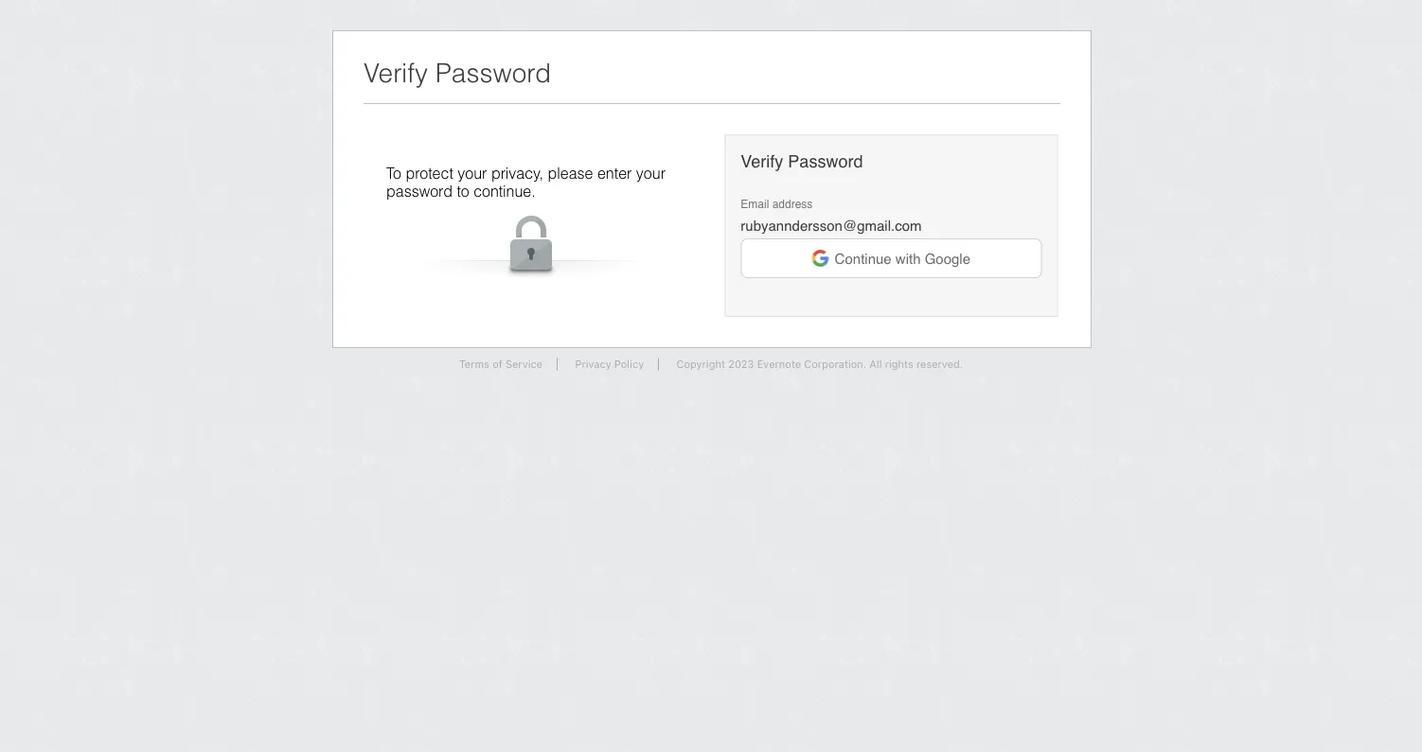 Task type: locate. For each thing, give the bounding box(es) containing it.
0 horizontal spatial your
[[458, 165, 487, 182]]

google
[[925, 250, 971, 267]]

0 horizontal spatial verify password
[[364, 58, 551, 88]]

of
[[493, 358, 503, 371]]

please
[[548, 165, 593, 182]]

0 horizontal spatial verify
[[364, 58, 428, 88]]

0 vertical spatial verify password
[[364, 58, 551, 88]]

continue.
[[474, 182, 536, 200]]

to
[[386, 165, 401, 182]]

your right protect
[[458, 165, 487, 182]]

1 horizontal spatial password
[[788, 152, 863, 171]]

verify password
[[364, 58, 551, 88], [741, 152, 863, 171]]

rubyanndersson@gmail.com
[[741, 217, 922, 234]]

password
[[435, 58, 551, 88], [788, 152, 863, 171]]

email
[[741, 197, 769, 211]]

1 your from the left
[[458, 165, 487, 182]]

your right enter on the left
[[636, 165, 666, 182]]

your
[[458, 165, 487, 182], [636, 165, 666, 182]]

privacy policy link
[[561, 358, 659, 371]]

address
[[772, 197, 813, 211]]

1 horizontal spatial your
[[636, 165, 666, 182]]

copyright 2023 evernote corporation. all rights reserved.
[[677, 358, 963, 371]]

with
[[896, 250, 921, 267]]

policy
[[614, 358, 644, 371]]

2023
[[728, 358, 754, 371]]

1 vertical spatial password
[[788, 152, 863, 171]]

continue with google
[[835, 250, 971, 267]]

0 horizontal spatial password
[[435, 58, 551, 88]]

privacy policy
[[575, 358, 644, 371]]

0 vertical spatial password
[[435, 58, 551, 88]]

2 your from the left
[[636, 165, 666, 182]]

0 vertical spatial verify
[[364, 58, 428, 88]]

verify
[[364, 58, 428, 88], [741, 152, 783, 171]]

reserved.
[[916, 358, 963, 371]]

1 horizontal spatial verify
[[741, 152, 783, 171]]

1 vertical spatial verify password
[[741, 152, 863, 171]]



Task type: describe. For each thing, give the bounding box(es) containing it.
all
[[870, 358, 882, 371]]

enter
[[597, 165, 632, 182]]

terms
[[459, 358, 490, 371]]

corporation.
[[804, 358, 867, 371]]

protect
[[406, 165, 453, 182]]

privacy,
[[491, 165, 544, 182]]

terms of service
[[459, 358, 543, 371]]

privacy
[[575, 358, 611, 371]]

to protect your privacy, please enter your password to continue.
[[386, 165, 666, 200]]

password
[[386, 182, 453, 200]]

service
[[506, 358, 543, 371]]

evernote
[[757, 358, 801, 371]]

continue
[[835, 250, 892, 267]]

to
[[457, 182, 469, 200]]

1 horizontal spatial verify password
[[741, 152, 863, 171]]

email address rubyanndersson@gmail.com
[[741, 197, 922, 234]]

1 vertical spatial verify
[[741, 152, 783, 171]]

rights
[[885, 358, 914, 371]]

copyright
[[677, 358, 725, 371]]

terms of service link
[[445, 358, 558, 371]]



Task type: vqa. For each thing, say whether or not it's contained in the screenshot.
rightmost the your
yes



